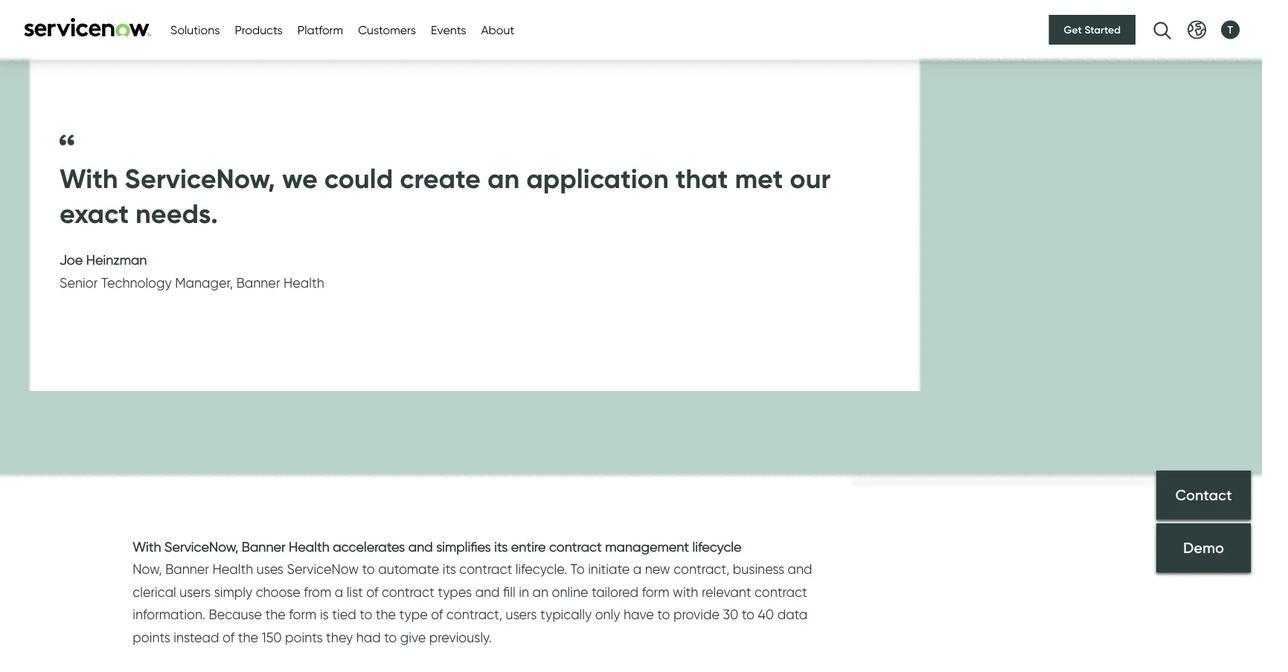 Task type: describe. For each thing, give the bounding box(es) containing it.
because
[[209, 607, 262, 624]]

to right tied
[[360, 607, 372, 624]]

accelerates
[[333, 539, 405, 555]]

now,
[[133, 562, 162, 578]]

fill
[[503, 584, 516, 601]]

1 vertical spatial form
[[289, 607, 317, 624]]

information.
[[133, 607, 206, 624]]

2 horizontal spatial the
[[376, 607, 396, 624]]

they
[[326, 630, 353, 646]]

create
[[400, 162, 481, 195]]

with for with servicenow, banner health accelerates and simplifies its entire contract management lifecycle now, banner health uses servicenow to automate its contract lifecycle. to initiate a new contract, business and clerical users simply choose from a list of contract types and fill in an online tailored form with relevant contract information. because the form is tied to the type of contract, users typically only have to provide 30 to 40 data points instead of the 150 points they had to give previously.
[[133, 539, 161, 555]]

have
[[624, 607, 654, 624]]

health inside joe heinzman senior technology manager, banner health
[[284, 275, 324, 291]]

50,000
[[921, 339, 964, 355]]

0 vertical spatial and
[[409, 539, 433, 555]]

servicenow, for we
[[125, 162, 275, 195]]

2 horizontal spatial and
[[788, 562, 813, 578]]

1 vertical spatial a
[[335, 584, 343, 601]]

manager,
[[175, 275, 233, 291]]

with servicenow, we could create an application that met our exact needs.
[[60, 162, 831, 230]]

lifecycle
[[693, 539, 742, 555]]

customers
[[358, 22, 416, 37]]

150
[[262, 630, 282, 646]]

met
[[735, 162, 783, 195]]

banner inside joe heinzman senior technology manager, banner health
[[236, 275, 280, 291]]

automate
[[378, 562, 439, 578]]

new
[[645, 562, 671, 578]]

type
[[399, 607, 428, 624]]

tied
[[332, 607, 356, 624]]

our
[[790, 162, 831, 195]]

simply
[[214, 584, 252, 601]]

5,001 to 50,000
[[869, 339, 964, 355]]

senior
[[60, 275, 98, 291]]

application
[[527, 162, 669, 195]]

0 vertical spatial of
[[366, 584, 379, 601]]

1 vertical spatial users
[[506, 607, 537, 624]]

products button
[[235, 21, 283, 39]]

types
[[438, 584, 472, 601]]

1 horizontal spatial the
[[265, 607, 286, 624]]

to down accelerates
[[362, 562, 375, 578]]

an inside with servicenow, we could create an application that met our exact needs.
[[488, 162, 520, 195]]

provide
[[674, 607, 720, 624]]

events button
[[431, 21, 466, 39]]

joe heinzman senior technology manager, banner health
[[60, 252, 324, 291]]

heinzman
[[86, 252, 147, 268]]

to
[[571, 562, 585, 578]]

contract up data
[[755, 584, 808, 601]]

1 horizontal spatial a
[[633, 562, 642, 578]]

needs.
[[136, 197, 218, 230]]

relevant
[[702, 584, 751, 601]]

get started link
[[1049, 15, 1136, 45]]

clerical
[[133, 584, 176, 601]]

banner health
[[869, 175, 958, 192]]

with for with servicenow, we could create an application that met our exact needs.
[[60, 162, 118, 195]]

to right 30
[[742, 607, 755, 624]]

banner up uses
[[242, 539, 286, 555]]

get
[[1064, 23, 1082, 36]]

about button
[[481, 21, 515, 39]]

phoenix,
[[869, 230, 922, 246]]

contract up to
[[549, 539, 602, 555]]

solutions
[[170, 22, 220, 37]]

arizona,
[[926, 230, 976, 246]]

customers button
[[358, 21, 416, 39]]

from
[[304, 584, 331, 601]]

online
[[552, 584, 588, 601]]



Task type: locate. For each thing, give the bounding box(es) containing it.
uses
[[257, 562, 284, 578]]

0 vertical spatial an
[[488, 162, 520, 195]]

a left 'new'
[[633, 562, 642, 578]]

is
[[320, 607, 329, 624]]

1 horizontal spatial an
[[533, 584, 549, 601]]

entire
[[511, 539, 546, 555]]

servicenow, up the needs.
[[125, 162, 275, 195]]

form left 'is'
[[289, 607, 317, 624]]

0 vertical spatial its
[[494, 539, 508, 555]]

its up types at the left of page
[[443, 562, 456, 578]]

started
[[1085, 23, 1121, 36]]

0 horizontal spatial the
[[238, 630, 258, 646]]

had
[[356, 630, 381, 646]]

contact link
[[1157, 471, 1251, 520]]

platform
[[298, 22, 343, 37]]

0 vertical spatial a
[[633, 562, 642, 578]]

1 horizontal spatial its
[[494, 539, 508, 555]]

a left list at left bottom
[[335, 584, 343, 601]]

1 horizontal spatial users
[[506, 607, 537, 624]]

of down because
[[223, 630, 235, 646]]

banner
[[869, 175, 914, 192], [236, 275, 280, 291], [242, 539, 286, 555], [165, 562, 209, 578]]

and
[[409, 539, 433, 555], [788, 562, 813, 578], [475, 584, 500, 601]]

platform button
[[298, 21, 343, 39]]

technology
[[101, 275, 172, 291]]

0 horizontal spatial of
[[223, 630, 235, 646]]

contract, down lifecycle
[[674, 562, 730, 578]]

with
[[60, 162, 118, 195], [133, 539, 161, 555]]

health
[[917, 175, 958, 192], [284, 275, 324, 291], [289, 539, 330, 555], [213, 562, 253, 578]]

and up automate
[[409, 539, 433, 555]]

solutions button
[[170, 21, 220, 39]]

0 horizontal spatial a
[[335, 584, 343, 601]]

contract
[[549, 539, 602, 555], [460, 562, 512, 578], [382, 584, 435, 601], [755, 584, 808, 601]]

1 vertical spatial servicenow,
[[164, 539, 238, 555]]

servicenow, inside with servicenow, we could create an application that met our exact needs.
[[125, 162, 275, 195]]

0 horizontal spatial its
[[443, 562, 456, 578]]

with inside with servicenow, we could create an application that met our exact needs.
[[60, 162, 118, 195]]

business
[[733, 562, 785, 578]]

0 horizontal spatial users
[[180, 584, 211, 601]]

the down choose
[[265, 607, 286, 624]]

users down 'in'
[[506, 607, 537, 624]]

instead
[[174, 630, 219, 646]]

servicenow image
[[22, 17, 153, 37]]

to right had
[[384, 630, 397, 646]]

contract,
[[674, 562, 730, 578], [447, 607, 503, 624]]

previously.
[[429, 630, 492, 646]]

0 vertical spatial servicenow,
[[125, 162, 275, 195]]

demo
[[1184, 539, 1225, 557]]

1 horizontal spatial form
[[642, 584, 670, 601]]

points down 'is'
[[285, 630, 323, 646]]

management
[[605, 539, 689, 555]]

servicenow,
[[125, 162, 275, 195], [164, 539, 238, 555]]

give
[[400, 630, 426, 646]]

servicenow, inside with servicenow, banner health accelerates and simplifies its entire contract management lifecycle now, banner health uses servicenow to automate its contract lifecycle. to initiate a new contract, business and clerical users simply choose from a list of contract types and fill in an online tailored form with relevant contract information. because the form is tied to the type of contract, users typically only have to provide 30 to 40 data points instead of the 150 points they had to give previously.
[[164, 539, 238, 555]]

0 horizontal spatial an
[[488, 162, 520, 195]]

0 vertical spatial with
[[60, 162, 118, 195]]

of right type
[[431, 607, 443, 624]]

1 horizontal spatial and
[[475, 584, 500, 601]]

1 vertical spatial and
[[788, 562, 813, 578]]

contract down simplifies
[[460, 562, 512, 578]]

tailored
[[592, 584, 639, 601]]

to right have
[[658, 607, 670, 624]]

5,001
[[869, 339, 901, 355]]

and left the fill
[[475, 584, 500, 601]]

phoenix, arizona, usa
[[869, 230, 1004, 246]]

its left entire on the bottom left of the page
[[494, 539, 508, 555]]

to
[[905, 339, 917, 355], [362, 562, 375, 578], [360, 607, 372, 624], [658, 607, 670, 624], [742, 607, 755, 624], [384, 630, 397, 646]]

2 horizontal spatial of
[[431, 607, 443, 624]]

2 points from the left
[[285, 630, 323, 646]]

2 vertical spatial of
[[223, 630, 235, 646]]

a
[[633, 562, 642, 578], [335, 584, 343, 601]]

0 vertical spatial form
[[642, 584, 670, 601]]

and right business
[[788, 562, 813, 578]]

simplifies
[[436, 539, 491, 555]]

contract down automate
[[382, 584, 435, 601]]

1 vertical spatial with
[[133, 539, 161, 555]]

only
[[595, 607, 620, 624]]

get started
[[1064, 23, 1121, 36]]

0 horizontal spatial with
[[60, 162, 118, 195]]

an right create
[[488, 162, 520, 195]]

its
[[494, 539, 508, 555], [443, 562, 456, 578]]

joe
[[60, 252, 83, 268]]

40
[[758, 607, 774, 624]]

with up now,
[[133, 539, 161, 555]]

usa
[[979, 230, 1004, 246]]

with
[[673, 584, 699, 601]]

1 vertical spatial contract,
[[447, 607, 503, 624]]

exact
[[60, 197, 129, 230]]

the left 150
[[238, 630, 258, 646]]

points down information.
[[133, 630, 170, 646]]

points
[[133, 630, 170, 646], [285, 630, 323, 646]]

healthcare
[[869, 284, 938, 301]]

initiate
[[588, 562, 630, 578]]

events
[[431, 22, 466, 37]]

contact
[[1176, 486, 1232, 504]]

0 horizontal spatial form
[[289, 607, 317, 624]]

of
[[366, 584, 379, 601], [431, 607, 443, 624], [223, 630, 235, 646]]

about
[[481, 22, 515, 37]]

choose
[[256, 584, 301, 601]]

the left type
[[376, 607, 396, 624]]

an right 'in'
[[533, 584, 549, 601]]

0 horizontal spatial and
[[409, 539, 433, 555]]

0 horizontal spatial points
[[133, 630, 170, 646]]

in
[[519, 584, 529, 601]]

servicenow, for banner
[[164, 539, 238, 555]]

typically
[[540, 607, 592, 624]]

of right list at left bottom
[[366, 584, 379, 601]]

2 vertical spatial and
[[475, 584, 500, 601]]

list
[[347, 584, 363, 601]]

lifecycle.
[[516, 562, 567, 578]]

an inside with servicenow, banner health accelerates and simplifies its entire contract management lifecycle now, banner health uses servicenow to automate its contract lifecycle. to initiate a new contract, business and clerical users simply choose from a list of contract types and fill in an online tailored form with relevant contract information. because the form is tied to the type of contract, users typically only have to provide 30 to 40 data points instead of the 150 points they had to give previously.
[[533, 584, 549, 601]]

1 horizontal spatial contract,
[[674, 562, 730, 578]]

1 vertical spatial its
[[443, 562, 456, 578]]

banner right manager,
[[236, 275, 280, 291]]

banner up phoenix,
[[869, 175, 914, 192]]

the
[[265, 607, 286, 624], [376, 607, 396, 624], [238, 630, 258, 646]]

30
[[723, 607, 739, 624]]

demo link
[[1157, 524, 1251, 573]]

form down 'new'
[[642, 584, 670, 601]]

0 vertical spatial contract,
[[674, 562, 730, 578]]

banner right now,
[[165, 562, 209, 578]]

with up exact
[[60, 162, 118, 195]]

contract, up previously.
[[447, 607, 503, 624]]

1 horizontal spatial of
[[366, 584, 379, 601]]

users up information.
[[180, 584, 211, 601]]

users
[[180, 584, 211, 601], [506, 607, 537, 624]]

servicenow, up simply
[[164, 539, 238, 555]]

that
[[676, 162, 728, 195]]

servicenow
[[287, 562, 359, 578]]

1 vertical spatial of
[[431, 607, 443, 624]]

1 horizontal spatial points
[[285, 630, 323, 646]]

with servicenow, banner health accelerates and simplifies its entire contract management lifecycle now, banner health uses servicenow to automate its contract lifecycle. to initiate a new contract, business and clerical users simply choose from a list of contract types and fill in an online tailored form with relevant contract information. because the form is tied to the type of contract, users typically only have to provide 30 to 40 data points instead of the 150 points they had to give previously.
[[133, 539, 813, 646]]

with inside with servicenow, banner health accelerates and simplifies its entire contract management lifecycle now, banner health uses servicenow to automate its contract lifecycle. to initiate a new contract, business and clerical users simply choose from a list of contract types and fill in an online tailored form with relevant contract information. because the form is tied to the type of contract, users typically only have to provide 30 to 40 data points instead of the 150 points they had to give previously.
[[133, 539, 161, 555]]

0 vertical spatial users
[[180, 584, 211, 601]]

1 horizontal spatial with
[[133, 539, 161, 555]]

we
[[282, 162, 318, 195]]

could
[[324, 162, 393, 195]]

0 horizontal spatial contract,
[[447, 607, 503, 624]]

1 points from the left
[[133, 630, 170, 646]]

1 vertical spatial an
[[533, 584, 549, 601]]

data
[[778, 607, 808, 624]]

an
[[488, 162, 520, 195], [533, 584, 549, 601]]

products
[[235, 22, 283, 37]]

to right 5,001
[[905, 339, 917, 355]]



Task type: vqa. For each thing, say whether or not it's contained in the screenshot.
the Technology
yes



